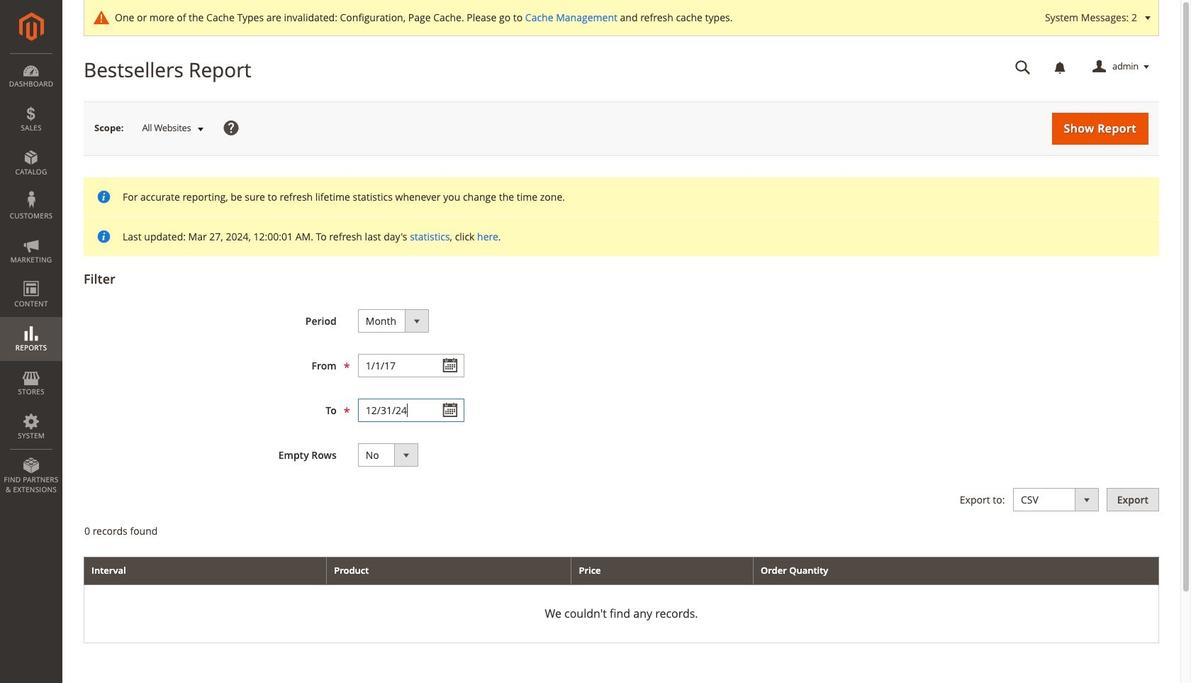 Task type: locate. For each thing, give the bounding box(es) containing it.
None text field
[[1006, 55, 1041, 79], [358, 399, 464, 422], [1006, 55, 1041, 79], [358, 399, 464, 422]]

magento admin panel image
[[19, 12, 44, 41]]

None text field
[[358, 354, 464, 377]]

menu bar
[[0, 53, 62, 502]]



Task type: vqa. For each thing, say whether or not it's contained in the screenshot.
'tab list'
no



